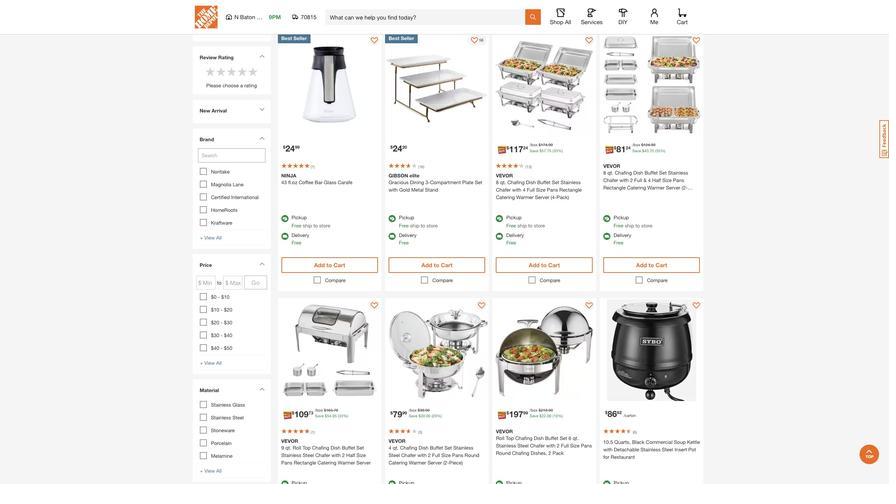 Task type: describe. For each thing, give the bounding box(es) containing it.
set for vevor 8 qt. chafing dish buffet set stainless chafer with 4 full size pans rectangle catering warmer server (4-pack)
[[552, 180, 560, 186]]

4 inside vevor 8 qt. chafing dish buffet set stainless chafer with 4 full size pans rectangle catering warmer server (4-pack)
[[523, 187, 526, 193]]

56
[[479, 38, 484, 42]]

lane
[[233, 181, 244, 187]]

1 star symbol image from the left
[[216, 66, 226, 77]]

- for $40
[[221, 345, 223, 351]]

%) for 109
[[343, 414, 348, 418]]

4 delivery from the left
[[614, 232, 632, 238]]

$30 - $40
[[211, 332, 232, 338]]

0 vertical spatial $10
[[221, 294, 230, 300]]

- for $20
[[221, 319, 223, 325]]

cart for 3rd add to cart button from the right
[[441, 262, 453, 269]]

+ view all link for kraftware
[[196, 230, 267, 245]]

with inside 'vevor 8 qt. chafing dish buffet set stainless chafer with 2 full & 4 half size pans rectangle catering warmer server (2- pack)'
[[620, 177, 629, 183]]

$ 109 73
[[292, 410, 313, 420]]

3
[[419, 430, 421, 435]]

79
[[393, 410, 402, 420]]

ship for 1st add to cart button from the right
[[625, 223, 634, 229]]

00 inside /box $ 219 . 99 save $ 22 . 00 ( 10 %)
[[547, 414, 552, 418]]

arrival
[[212, 107, 227, 113]]

10.5
[[604, 439, 613, 445]]

174
[[541, 143, 548, 147]]

99 inside /box $ 174 . 99 save $ 57 . 75 ( 33 %)
[[549, 143, 553, 147]]

steel inside vevor 4 qt. chafing dish buffet set stainless steel chafer with 2 full size pans round catering warmer server (2-piece)
[[389, 452, 400, 458]]

rectangle for vevor 9 qt. roll top chafing dish buffet set stainless steel chafer with 2 half size pans rectangle catering warmer server
[[294, 460, 316, 466]]

display image for 174
[[586, 37, 593, 44]]

add for 3rd add to cart button from the right
[[422, 262, 432, 269]]

new arrival link
[[196, 103, 267, 120]]

full inside the vevor roll top chafing dish buffet set 6 qt. stainless steel chafer with 2 full size pans round chafing dishes, 2 pack
[[561, 443, 569, 449]]

round inside the vevor roll top chafing dish buffet set 6 qt. stainless steel chafer with 2 full size pans round chafing dishes, 2 pack
[[496, 450, 511, 456]]

catering inside 'vevor 8 qt. chafing dish buffet set stainless chafer with 2 full & 4 half size pans rectangle catering warmer server (2- pack)'
[[627, 185, 646, 191]]

cart link
[[675, 9, 691, 26]]

%) for 81
[[661, 148, 666, 153]]

3 star symbol image from the left
[[248, 66, 258, 77]]

4 pickup from the left
[[614, 215, 629, 221]]

3 pickup from the left
[[507, 215, 522, 221]]

dish inside vevor 9 qt. roll top chafing dish buffet set stainless steel chafer with 2 half size pans rectangle catering warmer server
[[331, 445, 341, 451]]

buffet inside vevor 9 qt. roll top chafing dish buffet set stainless steel chafer with 2 half size pans rectangle catering warmer server
[[342, 445, 355, 451]]

$ inside $ 117 24
[[507, 145, 509, 151]]

stainless inside 'vevor 8 qt. chafing dish buffet set stainless chafer with 2 full & 4 half size pans rectangle catering warmer server (2- pack)'
[[668, 170, 688, 176]]

(4-
[[551, 194, 557, 200]]

0 vertical spatial 6
[[634, 430, 636, 435]]

4 inside 'vevor 8 qt. chafing dish buffet set stainless chafer with 2 full & 4 half size pans rectangle catering warmer server (2- pack)'
[[648, 177, 651, 183]]

2 inside vevor 4 qt. chafing dish buffet set stainless steel chafer with 2 full size pans round catering warmer server (2-piece)
[[428, 452, 431, 458]]

brand link
[[196, 132, 267, 148]]

+ view all for $40 - $50
[[200, 360, 222, 366]]

2 inside 'vevor 8 qt. chafing dish buffet set stainless chafer with 2 full & 4 half size pans rectangle catering warmer server (2- pack)'
[[630, 177, 633, 183]]

caret icon image for material
[[259, 388, 265, 391]]

chafing for 8 qt. chafing dish buffet set stainless chafer with 4 full size pans rectangle catering warmer server (4-pack)
[[508, 180, 525, 186]]

with inside vevor 9 qt. roll top chafing dish buffet set stainless steel chafer with 2 half size pans rectangle catering warmer server
[[332, 452, 341, 458]]

compartment
[[430, 180, 461, 186]]

( inside /box $ 163 . 78 save $ 54 . 05 ( 33 %)
[[338, 414, 339, 418]]

vevor 9 qt. roll top chafing dish buffet set stainless steel chafer with 2 half size pans rectangle catering warmer server
[[281, 438, 371, 466]]

99 inside the $ 24 99
[[295, 145, 300, 150]]

- for $30
[[221, 332, 223, 338]]

0 horizontal spatial $40
[[211, 345, 219, 351]]

54
[[327, 414, 331, 418]]

24 inside $ 117 24
[[524, 145, 528, 151]]

+ see more departments link
[[198, 22, 267, 37]]

available for pickup image for the 10.5 quarts, black commercial soup kettle with detachable stainless steel insert pot for restaurant image
[[604, 481, 611, 484]]

2 delivery free from the left
[[399, 232, 417, 246]]

4 pickup free ship to store from the left
[[614, 215, 653, 229]]

rectangle inside vevor 8 qt. chafing dish buffet set stainless chafer with 4 full size pans rectangle catering warmer server (4-pack)
[[560, 187, 582, 193]]

4 delivery free from the left
[[614, 232, 632, 246]]

view for $40 - $50
[[204, 360, 215, 366]]

chafer inside vevor 9 qt. roll top chafing dish buffet set stainless steel chafer with 2 half size pans rectangle catering warmer server
[[315, 452, 330, 458]]

catering inside vevor 4 qt. chafing dish buffet set stainless steel chafer with 2 full size pans round catering warmer server (2-piece)
[[389, 460, 408, 466]]

review
[[200, 54, 217, 60]]

view for kraftware
[[204, 235, 215, 241]]

$0 - $10 link
[[211, 294, 230, 300]]

( inside /box $ 219 . 99 save $ 22 . 00 ( 10 %)
[[553, 414, 554, 418]]

add for third add to cart button
[[529, 262, 540, 269]]

buffet for steel
[[545, 435, 559, 441]]

choose
[[223, 82, 239, 88]]

4 store from the left
[[642, 223, 653, 229]]

baton
[[240, 13, 255, 20]]

stainless inside vevor 8 qt. chafing dish buffet set stainless chafer with 4 full size pans rectangle catering warmer server (4-pack)
[[561, 180, 581, 186]]

half for 4
[[652, 177, 661, 183]]

( 1 ) for top
[[311, 430, 315, 435]]

8 for 8 qt. chafing dish buffet set stainless chafer with 4 full size pans rectangle catering warmer server (4-pack)
[[496, 180, 499, 186]]

$ 79 99 /box $ 99 . 99 save $ 20 . 00 ( 20 %)
[[391, 408, 442, 420]]

quarts,
[[615, 439, 631, 445]]

( 3 )
[[418, 430, 422, 435]]

219
[[541, 408, 548, 413]]

see
[[206, 27, 215, 33]]

cheese
[[202, 12, 218, 18]]

) for 4
[[421, 430, 422, 435]]

1 delivery free from the left
[[292, 232, 309, 246]]

display image inside 56 dropdown button
[[471, 37, 478, 44]]

stainless glass
[[211, 402, 245, 408]]

stainless inside 10.5 quarts, black commercial soup kettle with detachable stainless steel insert pot for restaurant
[[641, 447, 661, 453]]

insert
[[675, 447, 687, 453]]

caret icon image for brand
[[259, 137, 265, 140]]

ship for 3rd add to cart button from the right
[[410, 223, 420, 229]]

price link
[[196, 258, 267, 274]]

3 add to cart from the left
[[529, 262, 560, 269]]

roll inside vevor 9 qt. roll top chafing dish buffet set stainless steel chafer with 2 half size pans rectangle catering warmer server
[[293, 445, 301, 451]]

%) for 117
[[558, 148, 563, 153]]

( up the black
[[633, 430, 634, 435]]

3 + view all from the top
[[200, 468, 222, 474]]

price
[[200, 262, 212, 268]]

stainless inside vevor 4 qt. chafing dish buffet set stainless steel chafer with 2 full size pans round catering warmer server (2-piece)
[[454, 445, 474, 451]]

3 view from the top
[[204, 468, 215, 474]]

full inside vevor 8 qt. chafing dish buffet set stainless chafer with 4 full size pans rectangle catering warmer server (4-pack)
[[527, 187, 535, 193]]

43 inside the /box $ 124 . 99 save $ 43 . 75 ( 35 %)
[[645, 148, 649, 153]]

qt. for 9 qt. roll top chafing dish buffet set stainless steel chafer with 2 half size pans rectangle catering warmer server
[[286, 445, 291, 451]]

bar
[[315, 180, 323, 186]]

top inside the vevor roll top chafing dish buffet set 6 qt. stainless steel chafer with 2 full size pans round chafing dishes, 2 pack
[[506, 435, 514, 441]]

( down $ 117 24
[[526, 165, 527, 169]]

with inside 10.5 quarts, black commercial soup kettle with detachable stainless steel insert pot for restaurant
[[604, 447, 613, 453]]

(2- inside 'vevor 8 qt. chafing dish buffet set stainless chafer with 2 full & 4 half size pans rectangle catering warmer server (2- pack)'
[[682, 185, 688, 191]]

Search text field
[[198, 148, 265, 162]]

99 inside /box $ 219 . 99 save $ 22 . 00 ( 10 %)
[[549, 408, 553, 413]]

9pm
[[269, 13, 281, 20]]

available shipping image for third add to cart button
[[496, 233, 503, 240]]

size for vevor 9 qt. roll top chafing dish buffet set stainless steel chafer with 2 half size pans rectangle catering warmer server
[[357, 452, 366, 458]]

size inside vevor 8 qt. chafing dish buffet set stainless chafer with 4 full size pans rectangle catering warmer server (4-pack)
[[536, 187, 546, 193]]

gracious dining 3-compartment plate set with gold metal stand image
[[385, 33, 489, 137]]

buffet for 4
[[538, 180, 551, 186]]

all inside button
[[565, 18, 572, 25]]

$ 24 99
[[283, 144, 300, 154]]

sets
[[235, 12, 245, 18]]

coffee
[[299, 180, 314, 186]]

$ 117 24
[[507, 144, 528, 154]]

+ view all link for $40 - $50
[[196, 355, 267, 371]]

certified international
[[211, 194, 259, 200]]

fl.oz
[[288, 180, 298, 186]]

10.5 quarts, black commercial soup kettle with detachable stainless steel insert pot for restaurant
[[604, 439, 700, 460]]

8 qt. chafing dish buffet set stainless chafer with 2 full & 4 half size pans rectangle catering warmer server (2- pack) image
[[600, 33, 704, 137]]

porcelain link
[[211, 440, 232, 446]]

24 inside $ 81 24
[[626, 145, 631, 151]]

melamine link
[[211, 453, 233, 459]]

$ 197 99
[[507, 410, 528, 420]]

6 inside the vevor roll top chafing dish buffet set 6 qt. stainless steel chafer with 2 full size pans round chafing dishes, 2 pack
[[569, 435, 572, 441]]

( down $ 79 99 /box $ 99 . 99 save $ 20 . 00 ( 20 %)
[[418, 430, 419, 435]]

1 available shipping image from the left
[[389, 233, 396, 240]]

with inside vevor 4 qt. chafing dish buffet set stainless steel chafer with 2 full size pans round catering warmer server (2-piece)
[[418, 452, 427, 458]]

melamine
[[211, 453, 233, 459]]

qt. for 4 qt. chafing dish buffet set stainless steel chafer with 2 full size pans round catering warmer server (2-piece)
[[393, 445, 399, 451]]

pack) inside vevor 8 qt. chafing dish buffet set stainless chafer with 4 full size pans rectangle catering warmer server (4-pack)
[[557, 194, 569, 200]]

n baton rouge
[[235, 13, 274, 20]]

server inside vevor 9 qt. roll top chafing dish buffet set stainless steel chafer with 2 half size pans rectangle catering warmer server
[[357, 460, 371, 466]]

1 horizontal spatial 20
[[421, 414, 425, 418]]

qt. for 8 qt. chafing dish buffet set stainless chafer with 2 full & 4 half size pans rectangle catering warmer server (2- pack)
[[608, 170, 614, 176]]

43 inside ninja 43 fl.oz coffee bar glass carafe
[[281, 180, 287, 186]]

warmer inside vevor 4 qt. chafing dish buffet set stainless steel chafer with 2 full size pans round catering warmer server (2-piece)
[[409, 460, 426, 466]]

caret icon image for price
[[259, 262, 265, 265]]

20 inside $ 24 20
[[402, 145, 407, 150]]

0 vertical spatial $20
[[224, 307, 232, 313]]

seller for $ 24 99
[[294, 35, 307, 41]]

( inside the /box $ 124 . 99 save $ 43 . 75 ( 35 %)
[[656, 148, 657, 153]]

( up "elite"
[[418, 165, 419, 169]]

full inside 'vevor 8 qt. chafing dish buffet set stainless chafer with 2 full & 4 half size pans rectangle catering warmer server (2- pack)'
[[635, 177, 642, 183]]

+ see more departments
[[202, 27, 258, 33]]

stainless steel link
[[211, 415, 244, 421]]

99 inside $ 197 99
[[524, 411, 528, 416]]

top inside vevor 9 qt. roll top chafing dish buffet set stainless steel chafer with 2 half size pans rectangle catering warmer server
[[303, 445, 311, 451]]

catering inside vevor 9 qt. roll top chafing dish buffet set stainless steel chafer with 2 half size pans rectangle catering warmer server
[[318, 460, 337, 466]]

pans inside vevor 8 qt. chafing dish buffet set stainless chafer with 4 full size pans rectangle catering warmer server (4-pack)
[[547, 187, 558, 193]]

3 store from the left
[[534, 223, 545, 229]]

gracious
[[389, 180, 409, 186]]

- for $10
[[221, 307, 223, 313]]

diy
[[619, 18, 628, 25]]

warmer inside 'vevor 8 qt. chafing dish buffet set stainless chafer with 2 full & 4 half size pans rectangle catering warmer server (2- pack)'
[[648, 185, 665, 191]]

1 for top
[[312, 430, 314, 435]]

with inside gibson elite gracious dining 3-compartment plate set with gold metal stand
[[389, 187, 398, 193]]

display image for roll top chafing dish buffet set 6 qt. stainless steel chafer with 2 full size pans round chafing dishes, 2 pack
[[586, 303, 593, 310]]

ninja 43 fl.oz coffee bar glass carafe
[[281, 173, 353, 186]]

163
[[326, 408, 333, 413]]

$ inside $ 24 20
[[391, 145, 393, 150]]

( up ninja 43 fl.oz coffee bar glass carafe
[[311, 165, 312, 169]]

$ inside the $ 24 99
[[283, 145, 286, 150]]

$40 - $50
[[211, 345, 232, 351]]

$20 - $30
[[211, 319, 232, 325]]

diy button
[[612, 9, 635, 26]]

75 for 117
[[547, 148, 552, 153]]

new
[[200, 107, 210, 113]]

$ inside '$ 109 73'
[[292, 411, 294, 416]]

117
[[509, 144, 524, 154]]

00 inside $ 79 99 /box $ 99 . 99 save $ 20 . 00 ( 20 %)
[[426, 414, 431, 418]]

vevor for vevor 8 qt. chafing dish buffet set stainless chafer with 2 full & 4 half size pans rectangle catering warmer server (2- pack)
[[604, 163, 621, 169]]

qt. for 8 qt. chafing dish buffet set stainless chafer with 4 full size pans rectangle catering warmer server (4-pack)
[[500, 180, 506, 186]]

chafing for roll top chafing dish buffet set 6 qt. stainless steel chafer with 2 full size pans round chafing dishes, 2 pack
[[516, 435, 533, 441]]

stainless inside the vevor roll top chafing dish buffet set 6 qt. stainless steel chafer with 2 full size pans round chafing dishes, 2 pack
[[496, 443, 516, 449]]

16
[[419, 165, 424, 169]]

$10 - $20
[[211, 307, 232, 313]]

/box for 81
[[633, 143, 641, 147]]

109
[[294, 410, 309, 420]]

with inside the vevor roll top chafing dish buffet set 6 qt. stainless steel chafer with 2 full size pans round chafing dishes, 2 pack
[[547, 443, 556, 449]]

99 inside the /box $ 124 . 99 save $ 43 . 75 ( 35 %)
[[651, 143, 656, 147]]

$0
[[211, 294, 217, 300]]

kettle
[[687, 439, 700, 445]]

certified international link
[[211, 194, 259, 200]]

brand
[[200, 136, 214, 142]]

go button
[[244, 276, 267, 290]]

stand
[[425, 187, 438, 193]]

$50
[[224, 345, 232, 351]]

save for 117
[[530, 148, 539, 153]]

material link
[[196, 383, 267, 399]]

cart for third add to cart button
[[549, 262, 560, 269]]

size inside vevor 4 qt. chafing dish buffet set stainless steel chafer with 2 full size pans round catering warmer server (2-piece)
[[442, 452, 451, 458]]

magnolia lane link
[[211, 181, 244, 187]]

feedback link image
[[880, 120, 890, 158]]

size for vevor 8 qt. chafing dish buffet set stainless chafer with 2 full & 4 half size pans rectangle catering warmer server (2- pack)
[[663, 177, 672, 183]]

buffet for with
[[430, 445, 443, 451]]

display image for 124
[[693, 37, 700, 44]]

ship for 4th add to cart button from the right
[[303, 223, 312, 229]]

seller for $ 24 20
[[401, 35, 414, 41]]

pack
[[553, 450, 564, 456]]

departments
[[229, 27, 258, 33]]

server inside 'vevor 8 qt. chafing dish buffet set stainless chafer with 2 full & 4 half size pans rectangle catering warmer server (2- pack)'
[[666, 185, 681, 191]]

/box $ 219 . 99 save $ 22 . 00 ( 10 %)
[[530, 408, 563, 418]]

vevor for vevor roll top chafing dish buffet set 6 qt. stainless steel chafer with 2 full size pans round chafing dishes, 2 pack
[[496, 429, 513, 435]]

/box $ 174 . 99 save $ 57 . 75 ( 33 %)
[[530, 143, 563, 153]]

/box for 109
[[315, 408, 323, 413]]

86
[[608, 409, 617, 419]]

3 + view all link from the top
[[196, 463, 267, 479]]

warmer inside vevor 8 qt. chafing dish buffet set stainless chafer with 4 full size pans rectangle catering warmer server (4-pack)
[[517, 194, 534, 200]]

1 caret icon image from the top
[[259, 55, 265, 58]]

13
[[527, 165, 531, 169]]

2 pickup from the left
[[399, 215, 414, 221]]

soup
[[674, 439, 686, 445]]

full inside vevor 4 qt. chafing dish buffet set stainless steel chafer with 2 full size pans round catering warmer server (2-piece)
[[432, 452, 440, 458]]

glass inside ninja 43 fl.oz coffee bar glass carafe
[[324, 180, 337, 186]]

price-range-upperBound telephone field
[[223, 276, 243, 290]]

catering inside vevor 8 qt. chafing dish buffet set stainless chafer with 4 full size pans rectangle catering warmer server (4-pack)
[[496, 194, 515, 200]]

%) inside $ 79 99 /box $ 99 . 99 save $ 20 . 00 ( 20 %)
[[437, 414, 442, 418]]

( inside $ 79 99 /box $ 99 . 99 save $ 20 . 00 ( 20 %)
[[432, 414, 433, 418]]

chafer inside the vevor roll top chafing dish buffet set 6 qt. stainless steel chafer with 2 full size pans round chafing dishes, 2 pack
[[530, 443, 545, 449]]



Task type: locate. For each thing, give the bounding box(es) containing it.
1 horizontal spatial 6
[[634, 430, 636, 435]]

seller
[[294, 35, 307, 41], [401, 35, 414, 41]]

buffet inside vevor 4 qt. chafing dish buffet set stainless steel chafer with 2 full size pans round catering warmer server (2-piece)
[[430, 445, 443, 451]]

magnolia
[[211, 181, 231, 187]]

vevor inside vevor 8 qt. chafing dish buffet set stainless chafer with 4 full size pans rectangle catering warmer server (4-pack)
[[496, 173, 513, 179]]

4 ship from the left
[[625, 223, 634, 229]]

- up $40 - $50 link
[[221, 332, 223, 338]]

75 inside /box $ 174 . 99 save $ 57 . 75 ( 33 %)
[[547, 148, 552, 153]]

1 vertical spatial + view all
[[200, 360, 222, 366]]

1 + view all link from the top
[[196, 230, 267, 245]]

1 best seller from the left
[[281, 35, 307, 41]]

save left "57"
[[530, 148, 539, 153]]

pans inside vevor 9 qt. roll top chafing dish buffet set stainless steel chafer with 2 half size pans rectangle catering warmer server
[[281, 460, 293, 466]]

0 horizontal spatial 20
[[402, 145, 407, 150]]

star symbol image
[[216, 66, 226, 77], [237, 66, 248, 77], [248, 66, 258, 77]]

2 star symbol image from the left
[[226, 66, 237, 77]]

vevor for vevor 8 qt. chafing dish buffet set stainless chafer with 4 full size pans rectangle catering warmer server (4-pack)
[[496, 173, 513, 179]]

1 add to cart button from the left
[[281, 258, 378, 273]]

dish for warmer
[[419, 445, 429, 451]]

half inside vevor 9 qt. roll top chafing dish buffet set stainless steel chafer with 2 half size pans rectangle catering warmer server
[[346, 452, 355, 458]]

1 horizontal spatial rectangle
[[560, 187, 582, 193]]

- right $0
[[218, 294, 220, 300]]

me button
[[643, 9, 666, 26]]

0 horizontal spatial half
[[346, 452, 355, 458]]

00 right 22
[[547, 414, 552, 418]]

+ view all for kraftware
[[200, 235, 222, 241]]

4 inside vevor 4 qt. chafing dish buffet set stainless steel chafer with 2 full size pans round catering warmer server (2-piece)
[[389, 445, 392, 451]]

stainless inside vevor 9 qt. roll top chafing dish buffet set stainless steel chafer with 2 half size pans rectangle catering warmer server
[[281, 452, 302, 458]]

+ view all link down the kraftware link
[[196, 230, 267, 245]]

star symbol image
[[205, 66, 216, 77], [226, 66, 237, 77]]

/box left the 174
[[530, 143, 538, 147]]

steel inside the vevor roll top chafing dish buffet set 6 qt. stainless steel chafer with 2 full size pans round chafing dishes, 2 pack
[[518, 443, 529, 449]]

1 ship from the left
[[303, 223, 312, 229]]

0 vertical spatial 1
[[312, 165, 314, 169]]

24 left "57"
[[524, 145, 528, 151]]

2 add to cart from the left
[[422, 262, 453, 269]]

chafing for 8 qt. chafing dish buffet set stainless chafer with 2 full & 4 half size pans rectangle catering warmer server (2- pack)
[[615, 170, 632, 176]]

set inside 'vevor 8 qt. chafing dish buffet set stainless chafer with 2 full & 4 half size pans rectangle catering warmer server (2- pack)'
[[660, 170, 667, 176]]

view
[[204, 235, 215, 241], [204, 360, 215, 366], [204, 468, 215, 474]]

+ view all down melamine
[[200, 468, 222, 474]]

1 vertical spatial $30
[[211, 332, 219, 338]]

( 1 ) for bar
[[311, 165, 315, 169]]

top down 197
[[506, 435, 514, 441]]

2 pickup free ship to store from the left
[[399, 215, 438, 229]]

0 horizontal spatial 33
[[339, 414, 343, 418]]

glass
[[324, 180, 337, 186], [233, 402, 245, 408]]

best
[[281, 35, 292, 41], [389, 35, 400, 41]]

0 vertical spatial view
[[204, 235, 215, 241]]

star symbol image down "review rating" link
[[216, 66, 226, 77]]

dish inside vevor 8 qt. chafing dish buffet set stainless chafer with 4 full size pans rectangle catering warmer server (4-pack)
[[526, 180, 536, 186]]

services button
[[581, 9, 604, 26]]

pans inside 'vevor 8 qt. chafing dish buffet set stainless chafer with 2 full & 4 half size pans rectangle catering warmer server (2- pack)'
[[673, 177, 685, 183]]

1 + view all from the top
[[200, 235, 222, 241]]

pack) inside 'vevor 8 qt. chafing dish buffet set stainless chafer with 2 full & 4 half size pans rectangle catering warmer server (2- pack)'
[[604, 192, 616, 198]]

%) inside /box $ 219 . 99 save $ 22 . 00 ( 10 %)
[[558, 414, 563, 418]]

best seller down 70815 button
[[281, 35, 307, 41]]

8 inside 'vevor 8 qt. chafing dish buffet set stainless chafer with 2 full & 4 half size pans rectangle catering warmer server (2- pack)'
[[604, 170, 606, 176]]

1 horizontal spatial roll
[[496, 435, 505, 441]]

33 right 05
[[339, 414, 343, 418]]

1 horizontal spatial 00
[[547, 414, 552, 418]]

$40
[[224, 332, 232, 338], [211, 345, 219, 351]]

pans down '9'
[[281, 460, 293, 466]]

0 vertical spatial (2-
[[682, 185, 688, 191]]

pot
[[689, 447, 696, 453]]

0 vertical spatial 8
[[604, 170, 606, 176]]

1 display image from the left
[[586, 303, 593, 310]]

chafing left the dishes,
[[512, 450, 530, 456]]

$ inside $ 81 24
[[614, 145, 617, 151]]

1 down 73
[[312, 430, 314, 435]]

197
[[509, 410, 524, 420]]

1 vertical spatial 6
[[569, 435, 572, 441]]

+ view all link down melamine
[[196, 463, 267, 479]]

dish up the dishes,
[[534, 435, 544, 441]]

$20 - $30 link
[[211, 319, 232, 325]]

1 horizontal spatial half
[[652, 177, 661, 183]]

vevor 4 qt. chafing dish buffet set stainless steel chafer with 2 full size pans round catering warmer server (2-piece)
[[389, 438, 480, 466]]

server inside vevor 8 qt. chafing dish buffet set stainless chafer with 4 full size pans rectangle catering warmer server (4-pack)
[[535, 194, 550, 200]]

set inside the vevor roll top chafing dish buffet set 6 qt. stainless steel chafer with 2 full size pans round chafing dishes, 2 pack
[[560, 435, 568, 441]]

2 horizontal spatial 4
[[648, 177, 651, 183]]

2 vertical spatial + view all link
[[196, 463, 267, 479]]

1 horizontal spatial 4
[[523, 187, 526, 193]]

cart for 4th add to cart button from the right
[[334, 262, 345, 269]]

please
[[206, 82, 221, 88]]

1 vertical spatial ( 1 )
[[311, 430, 315, 435]]

vevor down 117
[[496, 173, 513, 179]]

chafing up the dishes,
[[516, 435, 533, 441]]

33 for 109
[[339, 414, 343, 418]]

shop all
[[550, 18, 572, 25]]

0 vertical spatial + view all
[[200, 235, 222, 241]]

2 75 from the left
[[650, 148, 654, 153]]

vevor for vevor 4 qt. chafing dish buffet set stainless steel chafer with 2 full size pans round catering warmer server (2-piece)
[[389, 438, 406, 444]]

1 vertical spatial 1
[[312, 430, 314, 435]]

dish for round
[[534, 435, 544, 441]]

1 vertical spatial top
[[303, 445, 311, 451]]

1 horizontal spatial top
[[506, 435, 514, 441]]

( inside /box $ 174 . 99 save $ 57 . 75 ( 33 %)
[[553, 148, 554, 153]]

2 ( 1 ) from the top
[[311, 430, 315, 435]]

- up the $20 - $30
[[221, 307, 223, 313]]

00
[[426, 414, 431, 418], [547, 414, 552, 418]]

0 horizontal spatial rectangle
[[294, 460, 316, 466]]

0 vertical spatial + view all link
[[196, 230, 267, 245]]

qt. inside vevor 8 qt. chafing dish buffet set stainless chafer with 4 full size pans rectangle catering warmer server (4-pack)
[[500, 180, 506, 186]]

vevor 8 qt. chafing dish buffet set stainless chafer with 4 full size pans rectangle catering warmer server (4-pack)
[[496, 173, 582, 200]]

2 vertical spatial + view all
[[200, 468, 222, 474]]

1 horizontal spatial pack)
[[604, 192, 616, 198]]

chafing inside vevor 4 qt. chafing dish buffet set stainless steel chafer with 2 full size pans round catering warmer server (2-piece)
[[400, 445, 417, 451]]

2 display image from the left
[[693, 303, 700, 310]]

2 view from the top
[[204, 360, 215, 366]]

rating
[[244, 82, 257, 88]]

$ 81 24
[[614, 144, 631, 154]]

display image
[[586, 303, 593, 310], [693, 303, 700, 310]]

0 horizontal spatial 8
[[496, 180, 499, 186]]

2 00 from the left
[[547, 414, 552, 418]]

( 6 )
[[633, 430, 637, 435]]

0 horizontal spatial available shipping image
[[281, 233, 289, 240]]

save inside the /box $ 124 . 99 save $ 43 . 75 ( 35 %)
[[633, 148, 641, 153]]

set for vevor 8 qt. chafing dish buffet set stainless chafer with 2 full & 4 half size pans rectangle catering warmer server (2- pack)
[[660, 170, 667, 176]]

buffet inside the vevor roll top chafing dish buffet set 6 qt. stainless steel chafer with 2 full size pans round chafing dishes, 2 pack
[[545, 435, 559, 441]]

top right '9'
[[303, 445, 311, 451]]

best seller down what can we help you find today? search field
[[389, 35, 414, 41]]

chafing down 54
[[312, 445, 329, 451]]

size for vevor roll top chafing dish buffet set 6 qt. stainless steel chafer with 2 full size pans round chafing dishes, 2 pack
[[570, 443, 580, 449]]

1 horizontal spatial $10
[[221, 294, 230, 300]]

2 inside vevor 9 qt. roll top chafing dish buffet set stainless steel chafer with 2 half size pans rectangle catering warmer server
[[342, 452, 345, 458]]

1 vertical spatial $20
[[211, 319, 219, 325]]

2 vertical spatial 4
[[389, 445, 392, 451]]

) for 8
[[531, 165, 532, 169]]

dish for server
[[526, 180, 536, 186]]

dishes,
[[531, 450, 547, 456]]

star symbol image up a
[[237, 66, 248, 77]]

set inside vevor 8 qt. chafing dish buffet set stainless chafer with 4 full size pans rectangle catering warmer server (4-pack)
[[552, 180, 560, 186]]

buffet inside 'vevor 8 qt. chafing dish buffet set stainless chafer with 2 full & 4 half size pans rectangle catering warmer server (2- pack)'
[[645, 170, 658, 176]]

1 best from the left
[[281, 35, 292, 41]]

1 vertical spatial half
[[346, 452, 355, 458]]

$ inside '$ 86 82 /carton'
[[605, 410, 608, 415]]

0 horizontal spatial 75
[[547, 148, 552, 153]]

$30 up $40 - $50 link
[[211, 332, 219, 338]]

caret icon image inside new arrival link
[[259, 108, 265, 111]]

3 add from the left
[[529, 262, 540, 269]]

star symbol image up the "please choose a rating"
[[226, 66, 237, 77]]

caret icon image for new arrival
[[259, 108, 265, 111]]

server
[[666, 185, 681, 191], [535, 194, 550, 200], [357, 460, 371, 466], [428, 460, 442, 466]]

save for 197
[[530, 414, 539, 418]]

/carton
[[624, 413, 636, 418]]

pans left 10.5
[[581, 443, 592, 449]]

material
[[200, 387, 219, 393]]

chafer inside vevor 4 qt. chafing dish buffet set stainless steel chafer with 2 full size pans round catering warmer server (2-piece)
[[401, 452, 416, 458]]

chafing down 117
[[508, 180, 525, 186]]

1 horizontal spatial 75
[[650, 148, 654, 153]]

70815
[[301, 13, 317, 20]]

1 add from the left
[[314, 262, 325, 269]]

$20 up the $20 - $30
[[224, 307, 232, 313]]

detachable
[[614, 447, 639, 453]]

size inside the vevor roll top chafing dish buffet set 6 qt. stainless steel chafer with 2 full size pans round chafing dishes, 2 pack
[[570, 443, 580, 449]]

display image
[[371, 37, 378, 44], [471, 37, 478, 44], [586, 37, 593, 44], [693, 37, 700, 44], [371, 303, 378, 310], [479, 303, 486, 310]]

the home depot logo image
[[195, 6, 218, 28]]

1 star symbol image from the left
[[205, 66, 216, 77]]

metal
[[411, 187, 424, 193]]

display image for 163
[[371, 303, 378, 310]]

0 vertical spatial half
[[652, 177, 661, 183]]

1 up ninja 43 fl.oz coffee bar glass carafe
[[312, 165, 314, 169]]

qt.
[[608, 170, 614, 176], [500, 180, 506, 186], [573, 435, 579, 441], [286, 445, 291, 451], [393, 445, 399, 451]]

0 horizontal spatial top
[[303, 445, 311, 451]]

75 left 35 at the top right
[[650, 148, 654, 153]]

2 available shipping image from the left
[[496, 233, 503, 240]]

steel inside vevor 9 qt. roll top chafing dish buffet set stainless steel chafer with 2 half size pans rectangle catering warmer server
[[303, 452, 314, 458]]

0 horizontal spatial $30
[[211, 332, 219, 338]]

all down $40 - $50 link
[[216, 360, 222, 366]]

1 horizontal spatial best seller
[[389, 35, 414, 41]]

24 left the 124 on the right of the page
[[626, 145, 631, 151]]

1 horizontal spatial $40
[[224, 332, 232, 338]]

$ 24 20
[[391, 144, 407, 154]]

chafer inside 'vevor 8 qt. chafing dish buffet set stainless chafer with 2 full & 4 half size pans rectangle catering warmer server (2- pack)'
[[604, 177, 618, 183]]

set inside vevor 4 qt. chafing dish buffet set stainless steel chafer with 2 full size pans round catering warmer server (2-piece)
[[445, 445, 452, 451]]

1 vertical spatial 33
[[339, 414, 343, 418]]

catering
[[627, 185, 646, 191], [496, 194, 515, 200], [318, 460, 337, 466], [389, 460, 408, 466]]

1 pickup free ship to store from the left
[[292, 215, 330, 229]]

save right 73
[[315, 414, 324, 418]]

best for $ 24 99
[[281, 35, 292, 41]]

2 horizontal spatial 20
[[433, 414, 437, 418]]

me
[[651, 18, 659, 25]]

0 horizontal spatial 43
[[281, 180, 287, 186]]

+ view all down $40 - $50 link
[[200, 360, 222, 366]]

n
[[235, 13, 239, 20]]

size inside vevor 9 qt. roll top chafing dish buffet set stainless steel chafer with 2 half size pans rectangle catering warmer server
[[357, 452, 366, 458]]

1 store from the left
[[319, 223, 330, 229]]

2 add to cart button from the left
[[389, 258, 486, 273]]

save
[[530, 148, 539, 153], [633, 148, 641, 153], [315, 414, 324, 418], [409, 414, 418, 418], [530, 414, 539, 418]]

rectangle
[[604, 185, 626, 191], [560, 187, 582, 193], [294, 460, 316, 466]]

save right 79
[[409, 414, 418, 418]]

/box inside $ 79 99 /box $ 99 . 99 save $ 20 . 00 ( 20 %)
[[409, 408, 417, 413]]

0 horizontal spatial $10
[[211, 307, 219, 313]]

%) inside /box $ 174 . 99 save $ 57 . 75 ( 33 %)
[[558, 148, 563, 153]]

chafer inside vevor 8 qt. chafing dish buffet set stainless chafer with 4 full size pans rectangle catering warmer server (4-pack)
[[496, 187, 511, 193]]

/box for 117
[[530, 143, 538, 147]]

1 horizontal spatial available shipping image
[[496, 233, 503, 240]]

vevor inside vevor 9 qt. roll top chafing dish buffet set stainless steel chafer with 2 half size pans rectangle catering warmer server
[[281, 438, 298, 444]]

pans inside vevor 4 qt. chafing dish buffet set stainless steel chafer with 2 full size pans round catering warmer server (2-piece)
[[452, 452, 464, 458]]

( 1 ) down 73
[[311, 430, 315, 435]]

all down the kraftware link
[[216, 235, 222, 241]]

10.5 quarts, black commercial soup kettle with detachable stainless steel insert pot for restaurant image
[[600, 298, 704, 402]]

2 1 from the top
[[312, 430, 314, 435]]

certified
[[211, 194, 230, 200]]

0 horizontal spatial 6
[[569, 435, 572, 441]]

) down $ 79 99 /box $ 99 . 99 save $ 20 . 00 ( 20 %)
[[421, 430, 422, 435]]

dish down ( 13 )
[[526, 180, 536, 186]]

2 + view all link from the top
[[196, 355, 267, 371]]

1 horizontal spatial round
[[496, 450, 511, 456]]

3 ship from the left
[[518, 223, 527, 229]]

chafing inside 'vevor 8 qt. chafing dish buffet set stainless chafer with 2 full & 4 half size pans rectangle catering warmer server (2- pack)'
[[615, 170, 632, 176]]

81
[[617, 144, 626, 154]]

43 fl.oz coffee bar glass carafe image
[[278, 33, 382, 137]]

available shipping image
[[281, 233, 289, 240], [496, 233, 503, 240]]

24 up gibson
[[393, 144, 402, 154]]

43
[[645, 148, 649, 153], [281, 180, 287, 186]]

buffet for 2
[[645, 170, 658, 176]]

full
[[635, 177, 642, 183], [527, 187, 535, 193], [561, 443, 569, 449], [432, 452, 440, 458]]

dish down 05
[[331, 445, 341, 451]]

chafing inside vevor 8 qt. chafing dish buffet set stainless chafer with 4 full size pans rectangle catering warmer server (4-pack)
[[508, 180, 525, 186]]

1 horizontal spatial $20
[[224, 307, 232, 313]]

) for 9
[[314, 430, 315, 435]]

&
[[644, 177, 647, 183]]

( up 'vevor 8 qt. chafing dish buffet set stainless chafer with 2 full & 4 half size pans rectangle catering warmer server (2- pack)'
[[656, 148, 657, 153]]

pans up (4-
[[547, 187, 558, 193]]

0 horizontal spatial round
[[465, 452, 480, 458]]

1 horizontal spatial (2-
[[682, 185, 688, 191]]

pans for vevor 8 qt. chafing dish buffet set stainless chafer with 2 full & 4 half size pans rectangle catering warmer server (2- pack)
[[673, 177, 685, 183]]

available shipping image
[[389, 233, 396, 240], [604, 233, 611, 240]]

1 vertical spatial (2-
[[444, 460, 450, 466]]

best seller for $ 24 99
[[281, 35, 307, 41]]

8 for 8 qt. chafing dish buffet set stainless chafer with 2 full & 4 half size pans rectangle catering warmer server (2- pack)
[[604, 170, 606, 176]]

star symbol image up rating
[[248, 66, 258, 77]]

save inside /box $ 174 . 99 save $ 57 . 75 ( 33 %)
[[530, 148, 539, 153]]

glass right bar
[[324, 180, 337, 186]]

+ view all down the kraftware link
[[200, 235, 222, 241]]

1 vertical spatial view
[[204, 360, 215, 366]]

1 horizontal spatial glass
[[324, 180, 337, 186]]

caret icon image
[[259, 55, 265, 58], [259, 108, 265, 111], [259, 137, 265, 140], [259, 262, 265, 265], [259, 388, 265, 391]]

go
[[251, 279, 260, 287]]

board
[[220, 12, 233, 18]]

available for pickup image for 4 qt. chafing dish buffet set stainless steel chafer with 2 full size pans round catering warmer server (2-piece) image
[[389, 481, 396, 484]]

1 seller from the left
[[294, 35, 307, 41]]

save for 81
[[633, 148, 641, 153]]

1 delivery from the left
[[292, 232, 309, 238]]

8
[[604, 170, 606, 176], [496, 180, 499, 186]]

$20 down the $10 - $20
[[211, 319, 219, 325]]

display image for 99
[[479, 303, 486, 310]]

+ view all link
[[196, 230, 267, 245], [196, 355, 267, 371], [196, 463, 267, 479]]

4 add to cart from the left
[[636, 262, 668, 269]]

available for pickup image for roll top chafing dish buffet set 6 qt. stainless steel chafer with 2 full size pans round chafing dishes, 2 pack image
[[496, 481, 503, 484]]

1 vertical spatial $10
[[211, 307, 219, 313]]

3 delivery from the left
[[507, 232, 524, 238]]

What can we help you find today? search field
[[330, 10, 525, 25]]

( right "57"
[[553, 148, 554, 153]]

services
[[581, 18, 603, 25]]

1 horizontal spatial 43
[[645, 148, 649, 153]]

$ inside $ 197 99
[[507, 411, 509, 416]]

- for $0
[[218, 294, 220, 300]]

0 horizontal spatial best
[[281, 35, 292, 41]]

( right 79
[[432, 414, 433, 418]]

rating
[[218, 54, 234, 60]]

save for 109
[[315, 414, 324, 418]]

0 horizontal spatial star symbol image
[[205, 66, 216, 77]]

cart for 1st add to cart button from the right
[[656, 262, 668, 269]]

/box inside /box $ 174 . 99 save $ 57 . 75 ( 33 %)
[[530, 143, 538, 147]]

24 up ninja
[[286, 144, 295, 154]]

$20
[[224, 307, 232, 313], [211, 319, 219, 325]]

ship for third add to cart button
[[518, 223, 527, 229]]

00 right 79
[[426, 414, 431, 418]]

) up "dining"
[[424, 165, 425, 169]]

1 75 from the left
[[547, 148, 552, 153]]

1 horizontal spatial best
[[389, 35, 400, 41]]

43 down the 124 on the right of the page
[[645, 148, 649, 153]]

pickup free ship to store
[[292, 215, 330, 229], [399, 215, 438, 229], [507, 215, 545, 229], [614, 215, 653, 229]]

75 right "57"
[[547, 148, 552, 153]]

caret icon image inside price link
[[259, 262, 265, 265]]

available for pickup image
[[281, 215, 289, 222], [604, 215, 611, 222], [281, 481, 289, 484]]

33 right "57"
[[554, 148, 558, 153]]

vevor down 79
[[389, 438, 406, 444]]

2 horizontal spatial rectangle
[[604, 185, 626, 191]]

chafing
[[615, 170, 632, 176], [508, 180, 525, 186], [516, 435, 533, 441], [312, 445, 329, 451], [400, 445, 417, 451], [512, 450, 530, 456]]

/box for 197
[[530, 408, 538, 413]]

( down 73
[[311, 430, 312, 435]]

0 horizontal spatial available shipping image
[[389, 233, 396, 240]]

1 vertical spatial + view all link
[[196, 355, 267, 371]]

seller down 70815 button
[[294, 35, 307, 41]]

1 vertical spatial $40
[[211, 345, 219, 351]]

rouge
[[257, 13, 274, 20]]

%) inside the /box $ 124 . 99 save $ 43 . 75 ( 35 %)
[[661, 148, 666, 153]]

0 vertical spatial 4
[[648, 177, 651, 183]]

new arrival
[[200, 107, 227, 113]]

all down melamine
[[216, 468, 222, 474]]

store
[[319, 223, 330, 229], [427, 223, 438, 229], [534, 223, 545, 229], [642, 223, 653, 229]]

) for elite
[[424, 165, 425, 169]]

0 horizontal spatial 00
[[426, 414, 431, 418]]

pans right &
[[673, 177, 685, 183]]

5 caret icon image from the top
[[259, 388, 265, 391]]

1 vertical spatial 8
[[496, 180, 499, 186]]

1 horizontal spatial available shipping image
[[604, 233, 611, 240]]

0 vertical spatial glass
[[324, 180, 337, 186]]

$10
[[221, 294, 230, 300], [211, 307, 219, 313]]

vevor roll top chafing dish buffet set 6 qt. stainless steel chafer with 2 full size pans round chafing dishes, 2 pack
[[496, 429, 592, 456]]

1 horizontal spatial seller
[[401, 35, 414, 41]]

set for vevor 4 qt. chafing dish buffet set stainless steel chafer with 2 full size pans round catering warmer server (2-piece)
[[445, 445, 452, 451]]

dish for rectangle
[[634, 170, 644, 176]]

qt. inside the vevor roll top chafing dish buffet set 6 qt. stainless steel chafer with 2 full size pans round chafing dishes, 2 pack
[[573, 435, 579, 441]]

pans for vevor roll top chafing dish buffet set 6 qt. stainless steel chafer with 2 full size pans round chafing dishes, 2 pack
[[581, 443, 592, 449]]

1 vertical spatial glass
[[233, 402, 245, 408]]

chafing down $ 81 24
[[615, 170, 632, 176]]

rectangle for vevor 8 qt. chafing dish buffet set stainless chafer with 2 full & 4 half size pans rectangle catering warmer server (2- pack)
[[604, 185, 626, 191]]

set inside vevor 9 qt. roll top chafing dish buffet set stainless steel chafer with 2 half size pans rectangle catering warmer server
[[357, 445, 364, 451]]

chafing down $ 79 99 /box $ 99 . 99 save $ 20 . 00 ( 20 %)
[[400, 445, 417, 451]]

/box right 79
[[409, 408, 417, 413]]

2 best from the left
[[389, 35, 400, 41]]

0 horizontal spatial best seller
[[281, 35, 307, 41]]

4 caret icon image from the top
[[259, 262, 265, 265]]

0 horizontal spatial glass
[[233, 402, 245, 408]]

/box left 219
[[530, 408, 538, 413]]

display image for (
[[693, 303, 700, 310]]

4 qt. chafing dish buffet set stainless steel chafer with 2 full size pans round catering warmer server (2-piece) image
[[385, 298, 489, 402]]

with inside vevor 8 qt. chafing dish buffet set stainless chafer with 4 full size pans rectangle catering warmer server (4-pack)
[[512, 187, 522, 193]]

+ view all link down $50
[[196, 355, 267, 371]]

vevor 8 qt. chafing dish buffet set stainless chafer with 2 full & 4 half size pans rectangle catering warmer server (2- pack)
[[604, 163, 688, 198]]

- down the $10 - $20
[[221, 319, 223, 325]]

/box right 73
[[315, 408, 323, 413]]

2 + view all from the top
[[200, 360, 222, 366]]

0 vertical spatial ( 1 )
[[311, 165, 315, 169]]

(2- inside vevor 4 qt. chafing dish buffet set stainless steel chafer with 2 full size pans round catering warmer server (2-piece)
[[444, 460, 450, 466]]

1 available shipping image from the left
[[281, 233, 289, 240]]

gold
[[399, 187, 410, 193]]

available shipping image for 4th add to cart button from the right
[[281, 233, 289, 240]]

2 vertical spatial view
[[204, 468, 215, 474]]

half for 2
[[346, 452, 355, 458]]

2 best seller from the left
[[389, 35, 414, 41]]

0 vertical spatial top
[[506, 435, 514, 441]]

set for vevor roll top chafing dish buffet set 6 qt. stainless steel chafer with 2 full size pans round chafing dishes, 2 pack
[[560, 435, 568, 441]]

0 vertical spatial $30
[[224, 319, 232, 325]]

noritake link
[[211, 169, 230, 175]]

qt. inside vevor 4 qt. chafing dish buffet set stainless steel chafer with 2 full size pans round catering warmer server (2-piece)
[[393, 445, 399, 451]]

/box $ 163 . 78 save $ 54 . 05 ( 33 %)
[[315, 408, 348, 418]]

24
[[286, 144, 295, 154], [393, 144, 402, 154], [524, 145, 528, 151], [626, 145, 631, 151]]

2 store from the left
[[427, 223, 438, 229]]

save left 22
[[530, 414, 539, 418]]

3 add to cart button from the left
[[496, 258, 593, 273]]

1 vertical spatial 4
[[523, 187, 526, 193]]

stainless steel
[[211, 415, 244, 421]]

57
[[542, 148, 546, 153]]

$10 right $0
[[221, 294, 230, 300]]

star symbol image up please
[[205, 66, 216, 77]]

best seller for $ 24 20
[[389, 35, 414, 41]]

1 add to cart from the left
[[314, 262, 345, 269]]

set inside gibson elite gracious dining 3-compartment plate set with gold metal stand
[[475, 180, 483, 186]]

2 caret icon image from the top
[[259, 108, 265, 111]]

1 horizontal spatial 33
[[554, 148, 558, 153]]

vevor inside 'vevor 8 qt. chafing dish buffet set stainless chafer with 2 full & 4 half size pans rectangle catering warmer server (2- pack)'
[[604, 163, 621, 169]]

cheese board sets link
[[202, 12, 245, 18]]

) up the black
[[636, 430, 637, 435]]

dish inside vevor 4 qt. chafing dish buffet set stainless steel chafer with 2 full size pans round catering warmer server (2-piece)
[[419, 445, 429, 451]]

0 horizontal spatial seller
[[294, 35, 307, 41]]

0 horizontal spatial roll
[[293, 445, 301, 451]]

$30 down the $10 - $20
[[224, 319, 232, 325]]

1 view from the top
[[204, 235, 215, 241]]

/box left the 124 on the right of the page
[[633, 143, 641, 147]]

0 vertical spatial 33
[[554, 148, 558, 153]]

best for $ 24 20
[[389, 35, 400, 41]]

price-range-lowerBound telephone field
[[196, 276, 215, 290]]

chafing inside vevor 9 qt. roll top chafing dish buffet set stainless steel chafer with 2 half size pans rectangle catering warmer server
[[312, 445, 329, 451]]

0 horizontal spatial display image
[[586, 303, 593, 310]]

+
[[202, 27, 205, 33], [200, 235, 203, 241], [200, 360, 203, 366], [200, 468, 203, 474]]

rectangle inside 'vevor 8 qt. chafing dish buffet set stainless chafer with 2 full & 4 half size pans rectangle catering warmer server (2- pack)'
[[604, 185, 626, 191]]

4 add to cart button from the left
[[604, 258, 700, 273]]

2 seller from the left
[[401, 35, 414, 41]]

black
[[632, 439, 645, 445]]

1 ( 1 ) from the top
[[311, 165, 315, 169]]

) up vevor 8 qt. chafing dish buffet set stainless chafer with 4 full size pans rectangle catering warmer server (4-pack)
[[531, 165, 532, 169]]

half
[[652, 177, 661, 183], [346, 452, 355, 458]]

75 for 81
[[650, 148, 654, 153]]

seller down what can we help you find today? search field
[[401, 35, 414, 41]]

save right $ 81 24
[[633, 148, 641, 153]]

1 vertical spatial roll
[[293, 445, 301, 451]]

3 pickup free ship to store from the left
[[507, 215, 545, 229]]

chafing for 4 qt. chafing dish buffet set stainless steel chafer with 2 full size pans round catering warmer server (2-piece)
[[400, 445, 417, 451]]

10.5 quarts, black commercial soup kettle with detachable stainless steel insert pot for restaurant link
[[604, 439, 700, 461]]

roll inside the vevor roll top chafing dish buffet set 6 qt. stainless steel chafer with 2 full size pans round chafing dishes, 2 pack
[[496, 435, 505, 441]]

0 horizontal spatial (2-
[[444, 460, 450, 466]]

3 delivery free from the left
[[507, 232, 524, 246]]

) up vevor 9 qt. roll top chafing dish buffet set stainless steel chafer with 2 half size pans rectangle catering warmer server
[[314, 430, 315, 435]]

dish down the /box $ 124 . 99 save $ 43 . 75 ( 35 %)
[[634, 170, 644, 176]]

vevor for vevor 9 qt. roll top chafing dish buffet set stainless steel chafer with 2 half size pans rectangle catering warmer server
[[281, 438, 298, 444]]

rectangle inside vevor 9 qt. roll top chafing dish buffet set stainless steel chafer with 2 half size pans rectangle catering warmer server
[[294, 460, 316, 466]]

2 add from the left
[[422, 262, 432, 269]]

) up ninja 43 fl.oz coffee bar glass carafe
[[314, 165, 315, 169]]

( right 05
[[338, 414, 339, 418]]

vevor down 81
[[604, 163, 621, 169]]

qt. inside 'vevor 8 qt. chafing dish buffet set stainless chafer with 2 full & 4 half size pans rectangle catering warmer server (2- pack)'
[[608, 170, 614, 176]]

1 horizontal spatial $30
[[224, 319, 232, 325]]

1 horizontal spatial display image
[[693, 303, 700, 310]]

all right shop
[[565, 18, 572, 25]]

0 vertical spatial 43
[[645, 148, 649, 153]]

vevor inside vevor 4 qt. chafing dish buffet set stainless steel chafer with 2 full size pans round catering warmer server (2-piece)
[[389, 438, 406, 444]]

-
[[218, 294, 220, 300], [221, 307, 223, 313], [221, 319, 223, 325], [221, 332, 223, 338], [221, 345, 223, 351]]

1 for bar
[[312, 165, 314, 169]]

glass down material link
[[233, 402, 245, 408]]

%)
[[558, 148, 563, 153], [661, 148, 666, 153], [343, 414, 348, 418], [437, 414, 442, 418], [558, 414, 563, 418]]

roll top chafing dish buffet set 6 qt. stainless steel chafer with 2 full size pans round chafing dishes, 2 pack image
[[493, 298, 597, 402]]

2 star symbol image from the left
[[237, 66, 248, 77]]

save inside $ 79 99 /box $ 99 . 99 save $ 20 . 00 ( 20 %)
[[409, 414, 418, 418]]

1 pickup from the left
[[292, 215, 307, 221]]

(2-
[[682, 185, 688, 191], [444, 460, 450, 466]]

vevor up '9'
[[281, 438, 298, 444]]

pans up piece)
[[452, 452, 464, 458]]

pack)
[[604, 192, 616, 198], [557, 194, 569, 200]]

$30
[[224, 319, 232, 325], [211, 332, 219, 338]]

pans for vevor 9 qt. roll top chafing dish buffet set stainless steel chafer with 2 half size pans rectangle catering warmer server
[[281, 460, 293, 466]]

( right 22
[[553, 414, 554, 418]]

vevor
[[604, 163, 621, 169], [496, 173, 513, 179], [496, 429, 513, 435], [281, 438, 298, 444], [389, 438, 406, 444]]

save inside /box $ 219 . 99 save $ 22 . 00 ( 10 %)
[[530, 414, 539, 418]]

3 caret icon image from the top
[[259, 137, 265, 140]]

$10 down $0
[[211, 307, 219, 313]]

1 horizontal spatial star symbol image
[[226, 66, 237, 77]]

gibson elite gracious dining 3-compartment plate set with gold metal stand
[[389, 173, 483, 193]]

add
[[314, 262, 325, 269], [422, 262, 432, 269], [529, 262, 540, 269], [636, 262, 647, 269]]

available for pickup image
[[389, 215, 396, 222], [496, 215, 503, 222], [389, 481, 396, 484], [496, 481, 503, 484], [604, 481, 611, 484]]

round inside vevor 4 qt. chafing dish buffet set stainless steel chafer with 2 full size pans round catering warmer server (2-piece)
[[465, 452, 480, 458]]

9 qt. roll top chafing dish buffet set stainless steel chafer with 2 half size pans rectangle catering warmer server image
[[278, 298, 382, 402]]

) for 43
[[314, 165, 315, 169]]

33 for 117
[[554, 148, 558, 153]]

$40 up $50
[[224, 332, 232, 338]]

2 delivery from the left
[[399, 232, 417, 238]]

dining
[[410, 180, 424, 186]]

+ view all
[[200, 235, 222, 241], [200, 360, 222, 366], [200, 468, 222, 474]]

$30 - $40 link
[[211, 332, 232, 338]]

1 vertical spatial 43
[[281, 180, 287, 186]]

4 add from the left
[[636, 262, 647, 269]]

56 button
[[468, 35, 487, 45]]

porcelain
[[211, 440, 232, 446]]

2 available shipping image from the left
[[604, 233, 611, 240]]

cart
[[677, 18, 688, 25], [334, 262, 345, 269], [441, 262, 453, 269], [549, 262, 560, 269], [656, 262, 668, 269]]

0 horizontal spatial pack)
[[557, 194, 569, 200]]

( 1 ) up ninja 43 fl.oz coffee bar glass carafe
[[311, 165, 315, 169]]

a
[[240, 82, 243, 88]]

server inside vevor 4 qt. chafing dish buffet set stainless steel chafer with 2 full size pans round catering warmer server (2-piece)
[[428, 460, 442, 466]]

0 vertical spatial roll
[[496, 435, 505, 441]]

%) for 197
[[558, 414, 563, 418]]

view down melamine
[[204, 468, 215, 474]]

$40 left $50
[[211, 345, 219, 351]]

add for 1st add to cart button from the right
[[636, 262, 647, 269]]

vevor inside the vevor roll top chafing dish buffet set 6 qt. stainless steel chafer with 2 full size pans round chafing dishes, 2 pack
[[496, 429, 513, 435]]

warmer inside vevor 9 qt. roll top chafing dish buffet set stainless steel chafer with 2 half size pans rectangle catering warmer server
[[338, 460, 355, 466]]

add for 4th add to cart button from the right
[[314, 262, 325, 269]]

8 qt. chafing dish buffet set stainless chafer with 4 full size pans rectangle catering warmer server (4-pack) image
[[493, 33, 597, 137]]

1 1 from the top
[[312, 165, 314, 169]]

view down the kraftware link
[[204, 235, 215, 241]]

pans
[[673, 177, 685, 183], [547, 187, 558, 193], [581, 443, 592, 449], [452, 452, 464, 458], [281, 460, 293, 466]]

ninja
[[281, 173, 296, 179]]

2 ship from the left
[[410, 223, 420, 229]]

vevor down 197
[[496, 429, 513, 435]]

0 horizontal spatial 4
[[389, 445, 392, 451]]

1 00 from the left
[[426, 414, 431, 418]]

1 horizontal spatial 8
[[604, 170, 606, 176]]

82
[[617, 410, 622, 415]]

78
[[334, 408, 338, 413]]

view down $40 - $50 link
[[204, 360, 215, 366]]

0 horizontal spatial $20
[[211, 319, 219, 325]]

0 vertical spatial $40
[[224, 332, 232, 338]]

steel inside 10.5 quarts, black commercial soup kettle with detachable stainless steel insert pot for restaurant
[[662, 447, 674, 453]]



